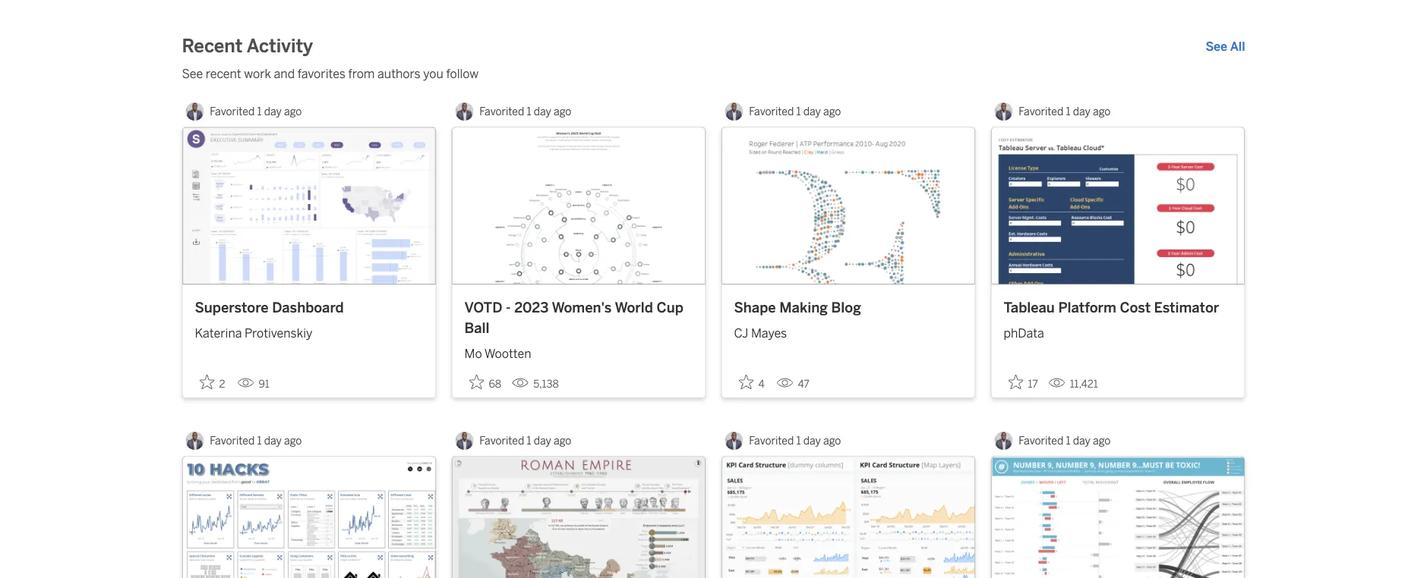 Task type: locate. For each thing, give the bounding box(es) containing it.
11,421 views element
[[1043, 372, 1105, 397]]

work
[[244, 66, 271, 81]]

favorited 1 day ago
[[210, 105, 302, 118], [480, 105, 572, 118], [749, 105, 841, 118], [1019, 105, 1111, 118], [210, 435, 302, 447], [480, 435, 572, 447], [749, 435, 841, 447], [1019, 435, 1111, 447]]

workbook thumbnail image
[[183, 128, 436, 284], [452, 128, 705, 284], [722, 128, 975, 284], [992, 128, 1245, 284], [183, 457, 436, 579], [452, 457, 705, 579], [722, 457, 975, 579], [992, 457, 1245, 579]]

91
[[259, 378, 270, 390]]

tich mabiza image
[[995, 103, 1013, 121], [455, 432, 474, 451], [995, 432, 1013, 451]]

mo wootten
[[465, 347, 531, 362]]

mo
[[465, 347, 482, 362]]

cost
[[1120, 299, 1151, 316]]

47
[[798, 378, 810, 390]]

tich mabiza image down follow
[[455, 103, 474, 121]]

making
[[780, 299, 828, 316]]

tich mabiza image
[[186, 103, 204, 121], [455, 103, 474, 121], [725, 103, 743, 121], [186, 432, 204, 451], [725, 432, 743, 451]]

mo wootten link
[[465, 339, 693, 363]]

68
[[489, 378, 502, 390]]

shape
[[734, 299, 776, 316]]

2
[[219, 378, 225, 390]]

tich mabiza image for votd - 2023 women's world cup ball
[[455, 103, 474, 121]]

authors
[[378, 66, 421, 81]]

see recent work and favorites from authors you follow element
[[182, 65, 1246, 83]]

Add Favorite button
[[734, 370, 771, 395]]

ball
[[465, 320, 490, 337]]

shape making blog link
[[734, 297, 963, 318]]

91 views element
[[231, 372, 276, 397]]

favorited
[[210, 105, 255, 118], [480, 105, 524, 118], [749, 105, 794, 118], [1019, 105, 1064, 118], [210, 435, 255, 447], [480, 435, 524, 447], [749, 435, 794, 447], [1019, 435, 1064, 447]]

votd
[[465, 299, 503, 316]]

recent
[[182, 35, 243, 57]]

see all
[[1206, 39, 1246, 54]]

see all link
[[1206, 37, 1246, 55]]

0 horizontal spatial see
[[182, 66, 203, 81]]

see left recent
[[182, 66, 203, 81]]

ago
[[284, 105, 302, 118], [554, 105, 572, 118], [824, 105, 841, 118], [1093, 105, 1111, 118], [284, 435, 302, 447], [554, 435, 572, 447], [824, 435, 841, 447], [1093, 435, 1111, 447]]

tich mabiza image down 'recent'
[[186, 103, 204, 121]]

17
[[1028, 378, 1038, 390]]

world
[[615, 299, 653, 316]]

see recent work and favorites from authors you follow
[[182, 66, 479, 81]]

5,138
[[534, 378, 559, 390]]

you
[[423, 66, 444, 81]]

superstore dashboard link
[[195, 297, 424, 318]]

katerina protivenskiy link
[[195, 318, 424, 343]]

katerina protivenskiy
[[195, 326, 313, 341]]

tich mabiza image down "see recent work and favorites from authors you follow" element
[[725, 103, 743, 121]]

day
[[264, 105, 282, 118], [534, 105, 552, 118], [804, 105, 821, 118], [1073, 105, 1091, 118], [264, 435, 282, 447], [534, 435, 552, 447], [804, 435, 821, 447], [1073, 435, 1091, 447]]

0 vertical spatial see
[[1206, 39, 1228, 54]]

1 horizontal spatial see
[[1206, 39, 1228, 54]]

votd - 2023 women's world cup ball link
[[465, 297, 693, 339]]

dashboard
[[272, 299, 344, 316]]

1
[[257, 105, 262, 118], [527, 105, 531, 118], [797, 105, 801, 118], [1066, 105, 1071, 118], [257, 435, 262, 447], [527, 435, 531, 447], [797, 435, 801, 447], [1066, 435, 1071, 447]]

11,421
[[1070, 378, 1098, 390]]

2023
[[515, 299, 549, 316]]

tableau
[[1004, 299, 1055, 316]]

see for see all
[[1206, 39, 1228, 54]]

see
[[1206, 39, 1228, 54], [182, 66, 203, 81]]

1 vertical spatial see
[[182, 66, 203, 81]]

see left all
[[1206, 39, 1228, 54]]

votd - 2023 women's world cup ball
[[465, 299, 684, 337]]



Task type: describe. For each thing, give the bounding box(es) containing it.
recent activity
[[182, 35, 313, 57]]

shape making blog
[[734, 299, 862, 316]]

tich mabiza image for superstore dashboard
[[186, 103, 204, 121]]

-
[[506, 299, 511, 316]]

cj mayes
[[734, 326, 787, 341]]

all
[[1231, 39, 1246, 54]]

see for see recent work and favorites from authors you follow
[[182, 66, 203, 81]]

cup
[[657, 299, 684, 316]]

tich mabiza image for shape making blog
[[725, 103, 743, 121]]

tich mabiza image down 4 button
[[725, 432, 743, 451]]

wootten
[[485, 347, 531, 362]]

tableau platform cost estimator
[[1004, 299, 1220, 316]]

Add Favorite button
[[195, 370, 231, 395]]

women's
[[552, 299, 612, 316]]

Add Favorite button
[[1004, 370, 1043, 395]]

47 views element
[[771, 372, 816, 397]]

phdata
[[1004, 326, 1044, 341]]

superstore dashboard
[[195, 299, 344, 316]]

favorites
[[298, 66, 346, 81]]

Add Favorite button
[[465, 370, 506, 395]]

5,138 views element
[[506, 372, 565, 397]]

see all recent activity element
[[1206, 37, 1246, 55]]

and
[[274, 66, 295, 81]]

4
[[759, 378, 765, 390]]

estimator
[[1155, 299, 1220, 316]]

recent
[[206, 66, 241, 81]]

tich mabiza image down add favorite button
[[186, 432, 204, 451]]

tableau platform cost estimator link
[[1004, 297, 1233, 318]]

platform
[[1059, 299, 1117, 316]]

katerina
[[195, 326, 242, 341]]

activity
[[247, 35, 313, 57]]

protivenskiy
[[245, 326, 313, 341]]

cj
[[734, 326, 749, 341]]

blog
[[832, 299, 862, 316]]

superstore
[[195, 299, 269, 316]]

recent activity heading
[[182, 34, 313, 59]]

from
[[348, 66, 375, 81]]

mayes
[[751, 326, 787, 341]]

follow
[[446, 66, 479, 81]]

phdata link
[[1004, 318, 1233, 343]]

cj mayes link
[[734, 318, 963, 343]]



Task type: vqa. For each thing, say whether or not it's contained in the screenshot.


